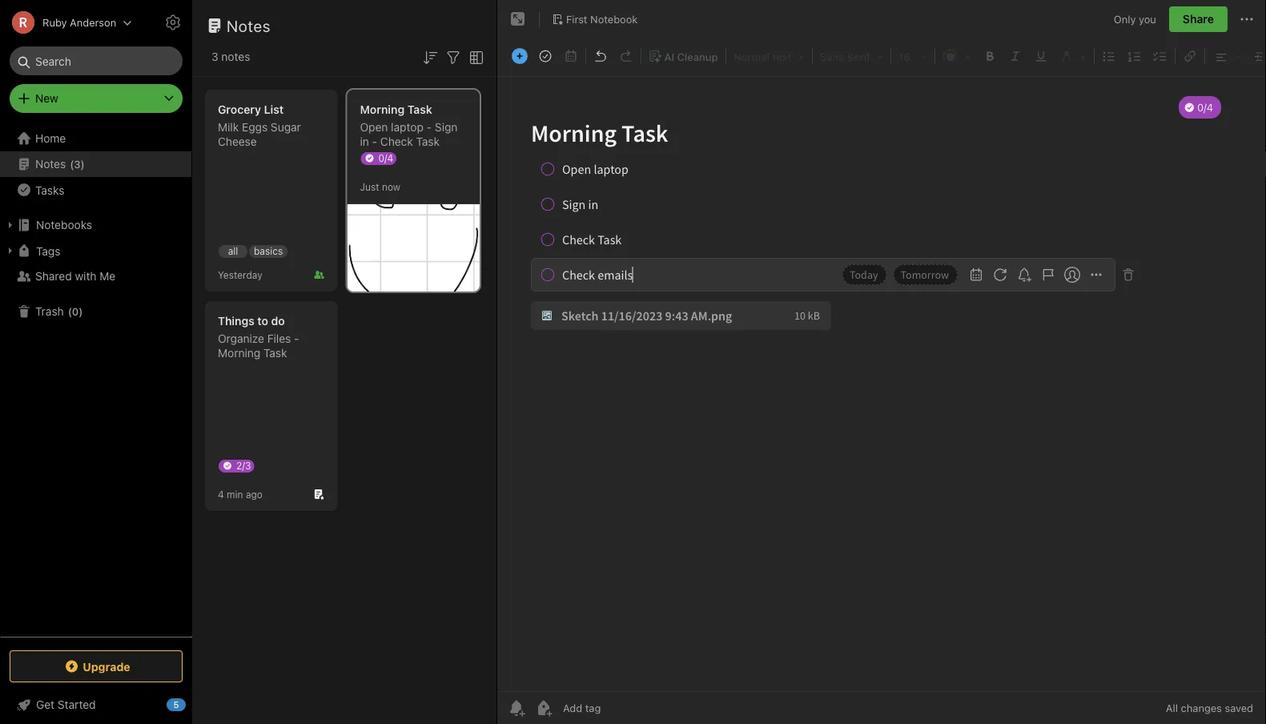 Task type: vqa. For each thing, say whether or not it's contained in the screenshot.
Skip
no



Task type: describe. For each thing, give the bounding box(es) containing it.
Heading level field
[[728, 45, 811, 67]]

( for trash
[[68, 305, 72, 317]]

0
[[72, 305, 79, 317]]

share button
[[1170, 6, 1228, 32]]

home link
[[0, 126, 192, 151]]

morning inside the morning task open laptop - sign in - check task
[[360, 103, 405, 116]]

notebook
[[591, 13, 638, 25]]

heading level image
[[729, 46, 810, 66]]

font size image
[[894, 46, 933, 66]]

shared
[[35, 270, 72, 283]]

you
[[1139, 13, 1157, 25]]

get started
[[36, 698, 96, 711]]

undo image
[[590, 45, 612, 67]]

morning inside things to do organize files - morning task
[[218, 347, 261, 360]]

Font color field
[[937, 45, 977, 67]]

all changes saved
[[1166, 702, 1254, 714]]

notes ( 3 )
[[35, 157, 85, 171]]

More actions field
[[1238, 6, 1257, 32]]

Add tag field
[[562, 701, 682, 715]]

font family image
[[816, 46, 888, 66]]

notes for notes
[[227, 16, 271, 35]]

just
[[360, 181, 379, 192]]

list
[[264, 103, 284, 116]]

1 vertical spatial -
[[372, 135, 377, 148]]

grocery
[[218, 103, 261, 116]]

shared with me link
[[0, 264, 191, 289]]

things
[[218, 314, 255, 328]]

morning task open laptop - sign in - check task
[[360, 103, 458, 148]]

View options field
[[463, 46, 486, 67]]

home
[[35, 132, 66, 145]]

to
[[257, 314, 268, 328]]

check
[[380, 135, 413, 148]]

in
[[360, 135, 369, 148]]

new
[[35, 92, 58, 105]]

basics
[[254, 246, 283, 257]]

font color image
[[938, 46, 977, 66]]

all
[[1166, 702, 1179, 714]]

trash ( 0 )
[[35, 305, 83, 318]]

thumbnail image
[[347, 204, 480, 292]]

sugar
[[271, 121, 301, 134]]

first notebook button
[[546, 8, 644, 30]]

files
[[267, 332, 291, 345]]

note window element
[[498, 0, 1267, 724]]

only
[[1114, 13, 1136, 25]]

upgrade
[[83, 660, 130, 673]]

Help and Learning task checklist field
[[0, 692, 192, 718]]

started
[[58, 698, 96, 711]]

just now
[[360, 181, 401, 192]]

things to do organize files - morning task
[[218, 314, 299, 360]]

first notebook
[[566, 13, 638, 25]]

expand note image
[[509, 10, 528, 29]]

shared with me
[[35, 270, 116, 283]]

changes
[[1181, 702, 1222, 714]]

5
[[173, 700, 179, 710]]

expand tags image
[[4, 244, 17, 257]]

upgrade button
[[10, 651, 183, 683]]

now
[[382, 181, 401, 192]]

notebooks link
[[0, 212, 191, 238]]

) for notes
[[81, 158, 85, 170]]

) for trash
[[79, 305, 83, 317]]

Font size field
[[893, 45, 933, 67]]

( for notes
[[70, 158, 74, 170]]



Task type: locate. For each thing, give the bounding box(es) containing it.
ruby anderson
[[42, 16, 116, 28]]

0 vertical spatial notes
[[227, 16, 271, 35]]

3 down home link at the left top of the page
[[74, 158, 81, 170]]

0 vertical spatial morning
[[360, 103, 405, 116]]

1 vertical spatial notes
[[35, 157, 66, 171]]

-
[[427, 121, 432, 134], [372, 135, 377, 148], [294, 332, 299, 345]]

ruby
[[42, 16, 67, 28]]

Search text field
[[21, 46, 171, 75]]

me
[[100, 270, 116, 283]]

notes
[[221, 50, 250, 63]]

0 vertical spatial 3
[[212, 50, 218, 63]]

do
[[271, 314, 285, 328]]

notebooks
[[36, 218, 92, 232]]

Insert field
[[508, 45, 532, 67]]

sign
[[435, 121, 458, 134]]

min
[[227, 489, 243, 500]]

2/3
[[236, 460, 251, 471]]

tasks button
[[0, 177, 191, 203]]

0/4
[[379, 152, 394, 163]]

add tag image
[[534, 699, 554, 718]]

get
[[36, 698, 55, 711]]

task inside things to do organize files - morning task
[[264, 347, 287, 360]]

3 notes
[[212, 50, 250, 63]]

tags button
[[0, 238, 191, 264]]

organize
[[218, 332, 264, 345]]

task up the laptop
[[408, 103, 432, 116]]

- right in
[[372, 135, 377, 148]]

( inside notes ( 3 )
[[70, 158, 74, 170]]

1 horizontal spatial notes
[[227, 16, 271, 35]]

add filters image
[[444, 48, 463, 67]]

Account field
[[0, 6, 132, 38]]

first
[[566, 13, 588, 25]]

0 horizontal spatial -
[[294, 332, 299, 345]]

- inside things to do organize files - morning task
[[294, 332, 299, 345]]

notes
[[227, 16, 271, 35], [35, 157, 66, 171]]

None search field
[[21, 46, 171, 75]]

0 vertical spatial task
[[408, 103, 432, 116]]

3
[[212, 50, 218, 63], [74, 158, 81, 170]]

) inside notes ( 3 )
[[81, 158, 85, 170]]

grocery list milk eggs sugar cheese
[[218, 103, 301, 148]]

0 vertical spatial (
[[70, 158, 74, 170]]

3 left notes
[[212, 50, 218, 63]]

- left sign
[[427, 121, 432, 134]]

Highlight field
[[1054, 45, 1093, 67]]

1 vertical spatial 3
[[74, 158, 81, 170]]

1 vertical spatial task
[[416, 135, 440, 148]]

share
[[1183, 12, 1215, 26]]

2 vertical spatial task
[[264, 347, 287, 360]]

)
[[81, 158, 85, 170], [79, 305, 83, 317]]

( down home link at the left top of the page
[[70, 158, 74, 170]]

tasks
[[35, 183, 64, 196]]

Font family field
[[815, 45, 889, 67]]

tree
[[0, 126, 192, 636]]

) inside trash ( 0 )
[[79, 305, 83, 317]]

task down files
[[264, 347, 287, 360]]

anderson
[[70, 16, 116, 28]]

- right files
[[294, 332, 299, 345]]

alignment image
[[1208, 46, 1247, 66]]

with
[[75, 270, 97, 283]]

add a reminder image
[[507, 699, 526, 718]]

) down home link at the left top of the page
[[81, 158, 85, 170]]

4
[[218, 489, 224, 500]]

settings image
[[163, 13, 183, 32]]

all
[[228, 246, 238, 257]]

1 vertical spatial (
[[68, 305, 72, 317]]

0 vertical spatial )
[[81, 158, 85, 170]]

tree containing home
[[0, 126, 192, 636]]

click to collapse image
[[186, 695, 198, 714]]

expand notebooks image
[[4, 219, 17, 232]]

yesterday
[[218, 269, 263, 280]]

cheese
[[218, 135, 257, 148]]

1 horizontal spatial 3
[[212, 50, 218, 63]]

( inside trash ( 0 )
[[68, 305, 72, 317]]

4 min ago
[[218, 489, 263, 500]]

notes inside tree
[[35, 157, 66, 171]]

Add filters field
[[444, 46, 463, 67]]

Sort options field
[[421, 46, 440, 67]]

( right trash at the top left of the page
[[68, 305, 72, 317]]

1 vertical spatial )
[[79, 305, 83, 317]]

morning down organize
[[218, 347, 261, 360]]

eggs
[[242, 121, 268, 134]]

task
[[408, 103, 432, 116], [416, 135, 440, 148], [264, 347, 287, 360]]

2 vertical spatial -
[[294, 332, 299, 345]]

0 horizontal spatial morning
[[218, 347, 261, 360]]

morning up the open in the left top of the page
[[360, 103, 405, 116]]

laptop
[[391, 121, 424, 134]]

new button
[[10, 84, 183, 113]]

Note Editor text field
[[498, 77, 1267, 691]]

0 horizontal spatial notes
[[35, 157, 66, 171]]

(
[[70, 158, 74, 170], [68, 305, 72, 317]]

open
[[360, 121, 388, 134]]

1 horizontal spatial morning
[[360, 103, 405, 116]]

trash
[[35, 305, 64, 318]]

0 horizontal spatial 3
[[74, 158, 81, 170]]

saved
[[1225, 702, 1254, 714]]

3 inside notes ( 3 )
[[74, 158, 81, 170]]

1 horizontal spatial -
[[372, 135, 377, 148]]

task image
[[534, 45, 557, 67]]

) right trash at the top left of the page
[[79, 305, 83, 317]]

tags
[[36, 244, 60, 257]]

0 vertical spatial -
[[427, 121, 432, 134]]

more actions image
[[1238, 10, 1257, 29]]

notes down home
[[35, 157, 66, 171]]

highlight image
[[1055, 46, 1092, 66]]

2 horizontal spatial -
[[427, 121, 432, 134]]

ago
[[246, 489, 263, 500]]

morning
[[360, 103, 405, 116], [218, 347, 261, 360]]

only you
[[1114, 13, 1157, 25]]

Alignment field
[[1207, 45, 1247, 67]]

task down sign
[[416, 135, 440, 148]]

notes for notes ( 3 )
[[35, 157, 66, 171]]

milk
[[218, 121, 239, 134]]

notes up notes
[[227, 16, 271, 35]]

1 vertical spatial morning
[[218, 347, 261, 360]]



